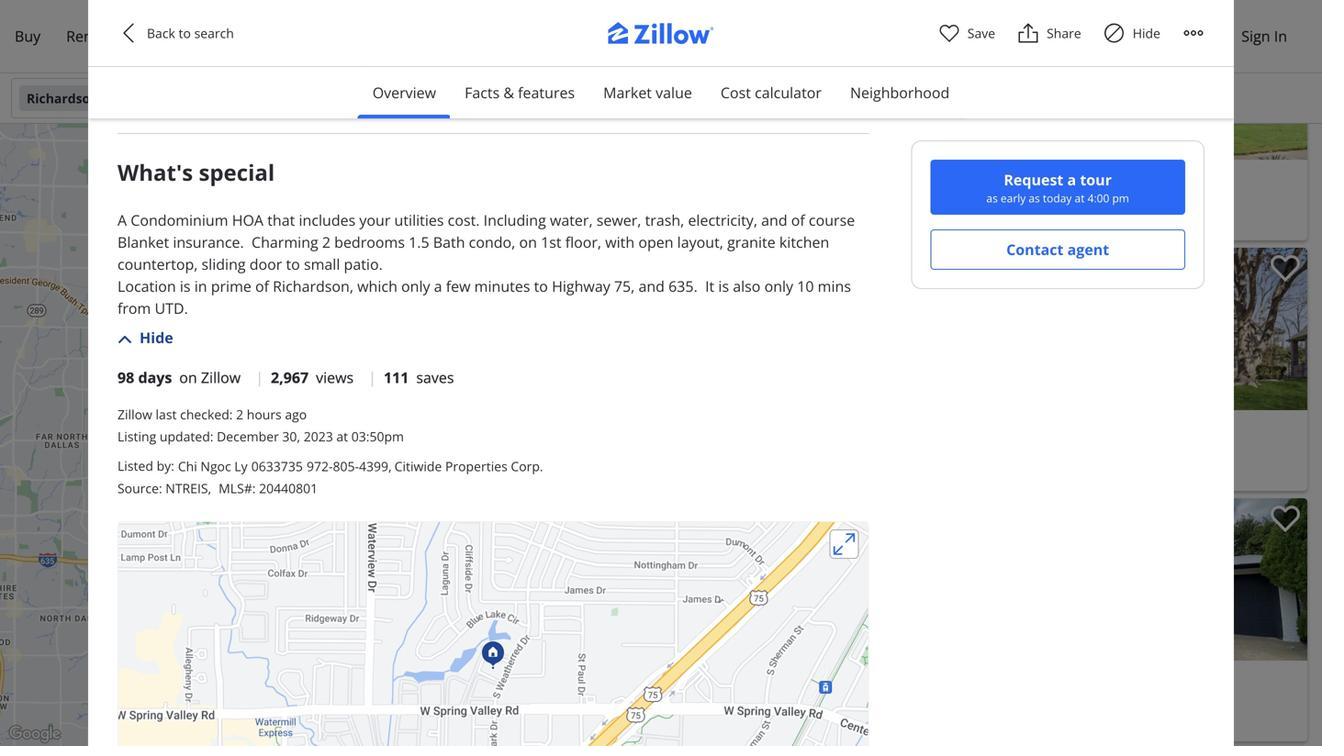 Task type: describe. For each thing, give the bounding box(es) containing it.
| for | 2,967 views
[[255, 368, 263, 387]]

bds for $369,000
[[215, 438, 236, 456]]

share
[[1047, 24, 1081, 42]]

sign
[[1242, 26, 1270, 46]]

03:50pm
[[351, 428, 404, 445]]

open:
[[996, 257, 1029, 272]]

highway
[[552, 276, 610, 296]]

property images, use arrow keys to navigate, image 1 of 37 group
[[981, 248, 1307, 415]]

1 only from the left
[[401, 276, 430, 296]]

cost calculator button
[[706, 67, 836, 118]]

4 bds for $1,389,999
[[989, 191, 1021, 209]]

hide for the chevron up image
[[140, 328, 173, 347]]

1.5
[[409, 232, 429, 252]]

house for $399,900
[[811, 693, 850, 710]]

hours
[[247, 406, 282, 423]]

1 is from the left
[[180, 276, 191, 296]]

tx for $1,389,999
[[1168, 213, 1183, 231]]

minus image
[[589, 702, 608, 721]]

509k link
[[285, 374, 321, 391]]

12-
[[1055, 257, 1071, 272]]

price cut: $29,100 (nov 21)
[[663, 507, 806, 522]]

richardson
[[27, 90, 99, 107]]

0 vertical spatial chevron left image
[[118, 22, 140, 44]]

dr, for $1,389,999
[[1073, 213, 1091, 231]]

dr, up granite
[[741, 213, 759, 231]]

door
[[249, 254, 282, 274]]

request
[[1004, 170, 1063, 190]]

condo,
[[469, 232, 515, 252]]

save
[[967, 24, 995, 42]]

2 is from the left
[[718, 276, 729, 296]]

chevron left image for the "property images, use arrow keys to navigate, image 1 of 27" group associated with the topmost "206 trailridge dr, richardson, tx 75081" "link"
[[657, 67, 679, 90]]

prime
[[211, 276, 251, 296]]

0 vertical spatial 98 days on zillow
[[663, 257, 756, 272]]

includes
[[299, 210, 356, 230]]

water,
[[550, 210, 593, 230]]

tx inside filters element
[[102, 90, 118, 107]]

$29,100
[[717, 507, 758, 522]]

zillow inside zillow last checked:  2 hours ago listing updated: december 30, 2023 at 03:50pm
[[118, 406, 152, 423]]

early
[[1001, 191, 1026, 206]]

&
[[503, 83, 514, 102]]

rent link
[[53, 15, 111, 58]]

map data ©2024 google
[[376, 735, 476, 746]]

map
[[589, 735, 607, 746]]

google image
[[5, 723, 65, 746]]

richardson, for $1,389,999
[[1094, 213, 1165, 231]]

help link
[[1169, 15, 1227, 58]]

400k link
[[216, 476, 253, 493]]

views
[[316, 368, 354, 387]]

contact agent button
[[930, 230, 1185, 270]]

trailridge for "206 trailridge dr, richardson, tx 75081" "link" inside map region
[[229, 460, 286, 478]]

1 vertical spatial on
[[707, 257, 721, 272]]

special
[[199, 157, 275, 187]]

property images, use arrow keys to navigate, image 1 of 27 group for "206 trailridge dr, richardson, tx 75081" "link" inside map region
[[0, 244, 722, 409]]

4 bds for $399,900
[[656, 693, 688, 710]]

neighborhood
[[850, 83, 950, 102]]

request a tour as early as today at 4:00 pm
[[986, 170, 1129, 206]]

value
[[656, 83, 692, 102]]

expand image
[[829, 530, 859, 559]]

utilities
[[394, 210, 444, 230]]

98 inside listed status list
[[118, 368, 134, 387]]

400k
[[223, 478, 246, 491]]

1 horizontal spatial to
[[286, 254, 300, 274]]

982 s weatherred dr #c image
[[118, 522, 868, 746]]

982 s weatherred dr #c, richardson, tx 75080 image
[[648, 248, 974, 410]]

house for $369,000
[[360, 438, 398, 456]]

save this home image for 206 trailridge dr, richardson, tx 75081
[[937, 5, 967, 32]]

0 vertical spatial to
[[179, 24, 191, 42]]

sell link
[[111, 15, 160, 58]]

1st
[[541, 232, 561, 252]]

in
[[1274, 26, 1287, 46]]

0 vertical spatial condominium
[[156, 16, 254, 35]]

cornell
[[688, 715, 731, 732]]

contact agent
[[1006, 240, 1109, 259]]

bds for $399,900
[[666, 693, 688, 710]]

805-
[[333, 458, 359, 475]]

ngoc
[[201, 458, 231, 475]]

share image
[[1017, 22, 1039, 44]]

cost.
[[448, 210, 480, 230]]

by:
[[157, 457, 174, 475]]

citiwide
[[394, 458, 442, 475]]

on inside a condominium hoa that includes your utilities cost. including water, sewer, trash, electricity, and of course blanket insurance.  charming 2 bedrooms 1.5 bath condo, on 1st floor, with open layout, granite kitchen countertop, sliding door to small patio. location is in prime of richardson, which only a few minutes to highway 75, and 635.  it is also only 10 mins from utd.
[[519, 232, 537, 252]]

2 save this home image from the top
[[1271, 506, 1300, 533]]

| for | 111 saves
[[368, 368, 376, 387]]

loans
[[218, 26, 259, 46]]

error
[[609, 735, 628, 746]]

property images, use arrow keys to navigate, image 1 of 40 group
[[981, 0, 1307, 164]]

property images, use arrow keys to navigate, image 1 of 39 group
[[981, 499, 1307, 665]]

source:
[[118, 480, 162, 497]]

3 bds
[[204, 438, 236, 456]]

1 vertical spatial of
[[255, 276, 269, 296]]

1129 melrose dr, richardson, tx 75080 image
[[981, 0, 1307, 160]]

back to search
[[147, 24, 234, 42]]

440k
[[313, 483, 336, 496]]

small
[[304, 254, 340, 274]]

listed by: chi ngoc ly 0633735 972-805-4399 , citiwide properties corp. source: ntreis , mls#: 20440801
[[118, 457, 543, 497]]

$197/sqft
[[409, 69, 474, 89]]

bds for $1,389,999
[[999, 191, 1021, 209]]

more image
[[1183, 22, 1205, 44]]

property images, use arrow keys to navigate, image 1 of 21 group
[[648, 499, 974, 665]]

1129
[[989, 213, 1018, 231]]

what's
[[118, 157, 193, 187]]

2 vertical spatial to
[[534, 276, 548, 296]]

use
[[526, 735, 541, 746]]

in
[[194, 276, 207, 296]]

shortcuts
[[326, 735, 365, 746]]

lot image
[[634, 16, 654, 36]]

1 chevron down image from the left
[[485, 91, 499, 106]]

tx for $399,900
[[829, 715, 844, 732]]

at inside request a tour as early as today at 4:00 pm
[[1075, 191, 1085, 206]]

patio.
[[344, 254, 383, 274]]

cut:
[[693, 507, 714, 522]]

206 trailridge dr, richardson, tx 75081 for the topmost "206 trailridge dr, richardson, tx 75081" "link"
[[656, 213, 890, 231]]

1 as from the left
[[986, 191, 998, 206]]

| 2,967 views
[[255, 368, 354, 387]]

house type image
[[129, 16, 149, 36]]

house for $1,389,999
[[1144, 191, 1183, 209]]

a for request
[[1067, 170, 1076, 190]]

a for report
[[581, 735, 586, 746]]

today
[[1043, 191, 1072, 206]]

open: sat. 12-2pm
[[996, 257, 1095, 272]]

your
[[359, 210, 391, 230]]

2 inside a condominium hoa that includes your utilities cost. including water, sewer, trash, electricity, and of course blanket insurance.  charming 2 bedrooms 1.5 bath condo, on 1st floor, with open layout, granite kitchen countertop, sliding door to small patio. location is in prime of richardson, which only a few minutes to highway 75, and 635.  it is also only 10 mins from utd.
[[322, 232, 331, 252]]

insurance.
[[173, 232, 244, 252]]

back
[[147, 24, 175, 42]]

sqft for $369,000
[[326, 438, 349, 456]]

floor,
[[565, 232, 601, 252]]

chevron right image inside property images, use arrow keys to navigate, image 1 of 39 group
[[1276, 569, 1298, 591]]

98 days on zillow inside listed status list
[[118, 368, 241, 387]]

0 vertical spatial zillow
[[723, 257, 756, 272]]

hide button
[[118, 327, 173, 349]]

1 save this home image from the top
[[1271, 255, 1300, 282]]

richardson, inside a condominium hoa that includes your utilities cost. including water, sewer, trash, electricity, and of course blanket insurance.  charming 2 bedrooms 1.5 bath condo, on 1st floor, with open layout, granite kitchen countertop, sliding door to small patio. location is in prime of richardson, which only a few minutes to highway 75, and 635.  it is also only 10 mins from utd.
[[273, 276, 353, 296]]

chevron left image for property images, use arrow keys to navigate, image 1 of 21 group
[[657, 569, 679, 591]]

chevron right image for 75080
[[1276, 67, 1298, 90]]

455k link
[[209, 538, 245, 554]]

report
[[552, 735, 579, 746]]

contact
[[1006, 240, 1064, 259]]

a inside a condominium hoa that includes your utilities cost. including water, sewer, trash, electricity, and of course blanket insurance.  charming 2 bedrooms 1.5 bath condo, on 1st floor, with open layout, granite kitchen countertop, sliding door to small patio. location is in prime of richardson, which only a few minutes to highway 75, and 635.  it is also only 10 mins from utd.
[[434, 276, 442, 296]]

2 ba for $399,900
[[702, 693, 728, 710]]

at inside zillow last checked:  2 hours ago listing updated: december 30, 2023 at 03:50pm
[[336, 428, 348, 445]]

overview
[[372, 83, 436, 102]]

- for $399,900
[[804, 693, 808, 710]]

206 for "206 trailridge dr, richardson, tx 75081" "link" inside map region
[[204, 460, 226, 478]]

1209 creekwood dr, garland, tx 75044 image
[[981, 248, 1307, 410]]

december
[[217, 428, 279, 445]]

sqft for $1,389,999
[[1111, 191, 1134, 209]]

this property on the map image
[[482, 642, 504, 669]]

ba for $369,000
[[261, 438, 276, 456]]

map region
[[0, 117, 817, 746]]

minutes
[[474, 276, 530, 296]]

75081 for $399,900
[[847, 715, 884, 732]]

bedrooms
[[334, 232, 405, 252]]

kitchen
[[779, 232, 829, 252]]

1 horizontal spatial days
[[678, 257, 704, 272]]

lot
[[705, 16, 723, 35]]

hide for hide image at the right of the page
[[1133, 24, 1160, 42]]

chevron up image
[[118, 332, 132, 347]]

market value
[[603, 83, 692, 102]]

advertise
[[1091, 26, 1155, 46]]

2 up cornell
[[702, 693, 709, 710]]

1 horizontal spatial and
[[761, 210, 787, 230]]

1 vertical spatial ,
[[208, 480, 211, 497]]

neighborhood button
[[835, 67, 964, 118]]



Task type: locate. For each thing, give the bounding box(es) containing it.
®
[[290, 69, 301, 85]]

1 vertical spatial 206 trailridge dr, richardson, tx 75081
[[204, 460, 439, 478]]

trailridge
[[681, 213, 737, 231], [229, 460, 286, 478]]

1 vertical spatial to
[[286, 254, 300, 274]]

, down ngoc
[[208, 480, 211, 497]]

trailridge for the topmost "206 trailridge dr, richardson, tx 75081" "link"
[[681, 213, 737, 231]]

1 | from the left
[[255, 368, 263, 387]]

0 vertical spatial hoa
[[727, 69, 759, 89]]

blanket
[[118, 232, 169, 252]]

1 vertical spatial and
[[639, 276, 665, 296]]

help
[[1182, 26, 1214, 46]]

1 vertical spatial condominium
[[131, 210, 228, 230]]

1 horizontal spatial 206
[[656, 213, 678, 231]]

0 horizontal spatial bds
[[215, 438, 236, 456]]

0 vertical spatial sale
[[1207, 191, 1231, 209]]

2 vertical spatial a
[[581, 735, 586, 746]]

condominium inside a condominium hoa that includes your utilities cost. including water, sewer, trash, electricity, and of course blanket insurance.  charming 2 bedrooms 1.5 bath condo, on 1st floor, with open layout, granite kitchen countertop, sliding door to small patio. location is in prime of richardson, which only a few minutes to highway 75, and 635.  it is also only 10 mins from utd.
[[131, 210, 228, 230]]

2,967
[[271, 368, 309, 387]]

corp.
[[511, 458, 543, 475]]

trailridge up layout,
[[681, 213, 737, 231]]

206 trailridge dr, richardson, tx 75081 image
[[648, 0, 974, 160], [196, 244, 459, 406], [459, 244, 722, 406]]

1 vertical spatial 98 days on zillow
[[118, 368, 241, 387]]

1 vertical spatial ba
[[261, 438, 276, 456]]

sqft up 805-
[[326, 438, 349, 456]]

2 vertical spatial of
[[515, 735, 523, 746]]

chevron right image
[[1276, 318, 1298, 340]]

dr, inside map region
[[289, 460, 307, 478]]

house inside map region
[[360, 438, 398, 456]]

dr, down 1,906
[[734, 715, 752, 732]]

sale up 1901 cornell dr, richardson, tx 75081 link
[[874, 693, 897, 710]]

1129 melrose dr, richardson, tx 75080 link
[[989, 211, 1300, 233]]

, left citiwide
[[388, 458, 392, 475]]

dr, for $369,000
[[289, 460, 307, 478]]

1 horizontal spatial of
[[515, 735, 523, 746]]

206 trailridge dr, richardson, tx 75081 for "206 trailridge dr, richardson, tx 75081" "link" inside map region
[[204, 460, 439, 478]]

richardson, down the small
[[273, 276, 353, 296]]

at left "4:00"
[[1075, 191, 1085, 206]]

98 down open
[[663, 257, 675, 272]]

2 horizontal spatial a
[[1067, 170, 1076, 190]]

2 as from the left
[[1029, 191, 1040, 206]]

0 vertical spatial at
[[1075, 191, 1085, 206]]

course
[[809, 210, 855, 230]]

condominium
[[156, 16, 254, 35], [131, 210, 228, 230]]

sell
[[124, 26, 147, 46]]

4:00
[[1088, 191, 1109, 206]]

98
[[663, 257, 675, 272], [118, 368, 134, 387]]

trash,
[[645, 210, 684, 230]]

1 horizontal spatial 4
[[989, 191, 996, 209]]

save this home image left save on the top of the page
[[937, 5, 967, 32]]

1 horizontal spatial hide
[[1133, 24, 1160, 42]]

home loans link
[[160, 15, 272, 58]]

chevron left image
[[991, 67, 1013, 90]]

heart image
[[938, 22, 960, 44]]

ly
[[234, 458, 248, 475]]

cost calculator
[[721, 83, 822, 102]]

mins
[[818, 276, 851, 296]]

1 horizontal spatial 98
[[663, 257, 675, 272]]

ba for $1,389,999
[[1046, 191, 1061, 209]]

75,
[[614, 276, 635, 296]]

- house for sale up 75080
[[1137, 191, 1231, 209]]

facts & features button
[[450, 67, 590, 118]]

2 vertical spatial ba
[[713, 693, 728, 710]]

hoa image
[[634, 69, 654, 89]]

1 vertical spatial - house for sale
[[352, 438, 446, 456]]

sale for $1,389,999
[[1207, 191, 1231, 209]]

hide
[[1133, 24, 1160, 42], [140, 328, 173, 347]]

0 horizontal spatial for
[[401, 438, 419, 456]]

few
[[446, 276, 471, 296]]

4 bds up 1901
[[656, 693, 688, 710]]

1901 cornell dr, richardson, tx 75081
[[656, 715, 884, 732]]

property images, use arrow keys to navigate, image 1 of 27 group for the topmost "206 trailridge dr, richardson, tx 75081" "link"
[[648, 0, 974, 164]]

richardson, down pm
[[1094, 213, 1165, 231]]

ba inside map region
[[261, 438, 276, 456]]

trailridge up mls#:
[[229, 460, 286, 478]]

509k
[[292, 375, 315, 389]]

1 vertical spatial sale
[[422, 438, 446, 456]]

206 trailridge dr, richardson, tx 75081 link up 10
[[656, 211, 967, 233]]

granite
[[727, 232, 776, 252]]

is right 'it' at the right of page
[[718, 276, 729, 296]]

house up 1129 melrose dr, richardson, tx 75080 link
[[1144, 191, 1183, 209]]

terms of use link
[[487, 735, 541, 746]]

4 bds up 1129
[[989, 191, 1021, 209]]

98 down the chevron up image
[[118, 368, 134, 387]]

2 only from the left
[[764, 276, 793, 296]]

a left the few
[[434, 276, 442, 296]]

richardson, for $399,900
[[756, 715, 826, 732]]

1901 cornell dr, richardson, tx 75081 link
[[656, 712, 967, 734]]

for up 75080
[[1186, 191, 1204, 209]]

to down charming
[[286, 254, 300, 274]]

hoa inside a condominium hoa that includes your utilities cost. including water, sewer, trash, electricity, and of course blanket insurance.  charming 2 bedrooms 1.5 bath condo, on 1st floor, with open layout, granite kitchen countertop, sliding door to small patio. location is in prime of richardson, which only a few minutes to highway 75, and 635.  it is also only 10 mins from utd.
[[232, 210, 264, 230]]

98 days on zillow up the 'last'
[[118, 368, 241, 387]]

manage
[[956, 26, 1011, 46]]

0 horizontal spatial hide
[[140, 328, 173, 347]]

0 vertical spatial ,
[[388, 458, 392, 475]]

206 down 3 bds in the bottom of the page
[[204, 460, 226, 478]]

save this home image for 1129 melrose dr, richardson, tx 75080
[[1271, 5, 1300, 32]]

bds up 1129
[[999, 191, 1021, 209]]

for for $1,389,999
[[1186, 191, 1204, 209]]

75081 inside map region
[[402, 460, 439, 478]]

sliding
[[202, 254, 246, 274]]

bds inside map region
[[215, 438, 236, 456]]

0 vertical spatial days
[[678, 257, 704, 272]]

0 vertical spatial for
[[1186, 191, 1204, 209]]

features
[[518, 83, 575, 102]]

,
[[388, 458, 392, 475], [208, 480, 211, 497]]

1 vertical spatial at
[[336, 428, 348, 445]]

0 horizontal spatial 2 ba
[[250, 438, 276, 456]]

2 vertical spatial - house for sale
[[804, 693, 897, 710]]

as left early
[[986, 191, 998, 206]]

0 vertical spatial hide
[[1133, 24, 1160, 42]]

property images, use arrow keys to navigate, image 1 of 13 group
[[648, 248, 974, 410]]

listed
[[118, 457, 153, 475]]

hide right hide image at the right of the page
[[1133, 24, 1160, 42]]

2 vertical spatial zillow
[[118, 406, 152, 423]]

1 vertical spatial hide
[[140, 328, 173, 347]]

2pm
[[1071, 257, 1095, 272]]

1 horizontal spatial sale
[[874, 693, 897, 710]]

advertise link
[[1078, 15, 1167, 58]]

0 vertical spatial 4 bds
[[989, 191, 1021, 209]]

mls#:
[[219, 480, 256, 497]]

1 vertical spatial bds
[[215, 438, 236, 456]]

a left map
[[581, 735, 586, 746]]

0 horizontal spatial to
[[179, 24, 191, 42]]

save this home image left open:
[[937, 255, 967, 282]]

0 horizontal spatial 4 bds
[[656, 693, 688, 710]]

4 left today
[[1035, 191, 1042, 209]]

4 left early
[[989, 191, 996, 209]]

chevron left image
[[118, 22, 140, 44], [657, 67, 679, 90], [657, 569, 679, 591]]

| left the 2,967
[[255, 368, 263, 387]]

terms of use
[[487, 735, 541, 746]]

days up 635.
[[678, 257, 704, 272]]

chi
[[178, 458, 197, 475]]

575k link
[[186, 435, 222, 451]]

chevron left image inside property images, use arrow keys to navigate, image 1 of 21 group
[[657, 569, 679, 591]]

4 for $1,389,999
[[989, 191, 996, 209]]

to right the back
[[179, 24, 191, 42]]

report a map error
[[552, 735, 628, 746]]

206 trailridge dr, richardson, tx 75081 link up 440k
[[204, 458, 452, 480]]

sqft right "4:00"
[[1111, 191, 1134, 209]]

for for $369,000
[[401, 438, 419, 456]]

206 trailridge dr, richardson, tx 75081 inside map region
[[204, 460, 439, 478]]

house up 4399
[[360, 438, 398, 456]]

sale
[[1207, 191, 1231, 209], [422, 438, 446, 456], [874, 693, 897, 710]]

main navigation
[[0, 0, 1322, 73]]

1 horizontal spatial 98 days on zillow
[[663, 257, 756, 272]]

cost
[[721, 83, 751, 102]]

sqft up 1901 cornell dr, richardson, tx 75081
[[778, 693, 800, 710]]

0 horizontal spatial zillow
[[118, 406, 152, 423]]

0 horizontal spatial days
[[138, 368, 172, 387]]

1,906
[[741, 693, 774, 710]]

ba for $399,900
[[713, 693, 728, 710]]

dr, down the 4,000
[[1073, 213, 1091, 231]]

- house for sale for $1,389,999
[[1137, 191, 1231, 209]]

save this home image
[[1271, 255, 1300, 282], [1271, 506, 1300, 533]]

4,000
[[1075, 191, 1107, 209]]

sale up citiwide
[[422, 438, 446, 456]]

4 for $399,900
[[656, 693, 663, 710]]

10
[[797, 276, 814, 296]]

-- sqft lot
[[662, 16, 723, 35]]

sat.
[[1032, 257, 1052, 272]]

0 horizontal spatial |
[[255, 368, 263, 387]]

a up today
[[1067, 170, 1076, 190]]

1 vertical spatial zillow
[[201, 368, 241, 387]]

of left use
[[515, 735, 523, 746]]

property images, use arrow keys to navigate, image 1 of 27 group inside map region
[[0, 244, 722, 409]]

chevron down image
[[485, 91, 499, 106], [657, 91, 672, 106]]

0 horizontal spatial at
[[336, 428, 348, 445]]

- for $369,000
[[352, 438, 356, 456]]

1 horizontal spatial ba
[[713, 693, 728, 710]]

2 vertical spatial house
[[811, 693, 850, 710]]

0 vertical spatial 98
[[663, 257, 675, 272]]

2
[[322, 232, 331, 252], [236, 406, 243, 423], [250, 438, 257, 456], [702, 693, 709, 710]]

- for $1,389,999
[[1137, 191, 1141, 209]]

rent
[[66, 26, 98, 46]]

for inside map region
[[401, 438, 419, 456]]

sale up 75080
[[1207, 191, 1231, 209]]

at
[[1075, 191, 1085, 206], [336, 428, 348, 445]]

sqft left lot
[[675, 16, 701, 35]]

ba up cornell
[[713, 693, 728, 710]]

save this home image right sign
[[1271, 5, 1300, 32]]

days up the 'last'
[[138, 368, 172, 387]]

to right minutes in the left top of the page
[[534, 276, 548, 296]]

- house for sale for $399,900
[[804, 693, 897, 710]]

0 horizontal spatial 4
[[656, 693, 663, 710]]

206 trailridge dr, richardson, tx 75081
[[656, 213, 890, 231], [204, 460, 439, 478]]

2 up december
[[236, 406, 243, 423]]

$369,000
[[204, 412, 283, 437]]

at right 2023
[[336, 428, 348, 445]]

richardson, for $369,000
[[310, 460, 381, 478]]

0 horizontal spatial - house for sale
[[352, 438, 446, 456]]

2 horizontal spatial of
[[791, 210, 805, 230]]

dr, up 20440801
[[289, 460, 307, 478]]

0 vertical spatial trailridge
[[681, 213, 737, 231]]

dr,
[[741, 213, 759, 231], [1073, 213, 1091, 231], [289, 460, 307, 478], [734, 715, 752, 732]]

on left "1st"
[[519, 232, 537, 252]]

sale inside map region
[[422, 438, 446, 456]]

75081
[[854, 213, 890, 231], [402, 460, 439, 478], [847, 715, 884, 732]]

0 horizontal spatial trailridge
[[229, 460, 286, 478]]

0 horizontal spatial ba
[[261, 438, 276, 456]]

chevron left image down 'price'
[[657, 569, 679, 591]]

1 vertical spatial for
[[401, 438, 419, 456]]

1 horizontal spatial 206 trailridge dr, richardson, tx 75081
[[656, 213, 890, 231]]

chevron left image right hoa icon
[[657, 67, 679, 90]]

also
[[733, 276, 761, 296]]

of
[[791, 210, 805, 230], [255, 276, 269, 296], [515, 735, 523, 746]]

4 up 1901
[[656, 693, 663, 710]]

data
[[397, 735, 415, 746]]

chevron right image
[[943, 67, 965, 90], [1276, 67, 1298, 90], [1276, 569, 1298, 591]]

trailridge inside map region
[[229, 460, 286, 478]]

bds right 3
[[215, 438, 236, 456]]

203 island dr, richardson, tx 75081 image
[[981, 499, 1307, 661]]

for up citiwide
[[401, 438, 419, 456]]

0 vertical spatial of
[[791, 210, 805, 230]]

1 horizontal spatial for
[[853, 693, 870, 710]]

98 days on zillow up 'it' at the right of page
[[663, 257, 756, 272]]

facts
[[465, 83, 500, 102]]

2 | from the left
[[368, 368, 376, 387]]

save this home button
[[923, 0, 974, 49], [1256, 0, 1307, 49], [923, 248, 974, 299], [1256, 248, 1307, 299], [1256, 499, 1307, 550]]

zillow up also
[[723, 257, 756, 272]]

2 ba up 0633735
[[250, 438, 276, 456]]

with
[[605, 232, 635, 252]]

2023
[[304, 428, 333, 445]]

1901 cornell dr, richardson, tx 75081 image
[[648, 499, 974, 661]]

zillow logo image
[[588, 22, 734, 54]]

price square feet image
[[381, 69, 402, 89]]

0 horizontal spatial house
[[360, 438, 398, 456]]

listed status list
[[118, 367, 869, 389]]

0 horizontal spatial on
[[179, 368, 197, 387]]

1 horizontal spatial 4 bds
[[989, 191, 1021, 209]]

tx inside map region
[[384, 460, 399, 478]]

3
[[204, 438, 211, 456]]

2 horizontal spatial 4
[[1035, 191, 1042, 209]]

| left 111
[[368, 368, 376, 387]]

2 horizontal spatial zillow
[[723, 257, 756, 272]]

chevron down image
[[368, 91, 382, 106], [800, 91, 814, 106], [911, 91, 926, 106], [543, 708, 555, 721]]

1 vertical spatial chevron left image
[[657, 67, 679, 90]]

2 horizontal spatial on
[[707, 257, 721, 272]]

1 vertical spatial days
[[138, 368, 172, 387]]

2 down includes in the left top of the page
[[322, 232, 331, 252]]

only right which
[[401, 276, 430, 296]]

sale for $399,900
[[874, 693, 897, 710]]

sign in link
[[1229, 15, 1300, 58]]

1 horizontal spatial on
[[519, 232, 537, 252]]

for up 1901 cornell dr, richardson, tx 75081 link
[[853, 693, 870, 710]]

21)
[[789, 507, 806, 522]]

a inside request a tour as early as today at 4:00 pm
[[1067, 170, 1076, 190]]

4 bds
[[989, 191, 1021, 209], [656, 693, 688, 710]]

1 vertical spatial 75081
[[402, 460, 439, 478]]

2 inside map region
[[250, 438, 257, 456]]

2 down $369,000
[[250, 438, 257, 456]]

overview button
[[358, 67, 451, 118]]

- house for sale up 1901 cornell dr, richardson, tx 75081 link
[[804, 693, 897, 710]]

2 ba up cornell
[[702, 693, 728, 710]]

0 vertical spatial ba
[[1046, 191, 1061, 209]]

ba up 0633735
[[261, 438, 276, 456]]

206 up open
[[656, 213, 678, 231]]

206 trailridge dr, richardson, tx 75081 link inside map region
[[204, 458, 452, 480]]

of down door
[[255, 276, 269, 296]]

richardson, down 1,906 sqft
[[756, 715, 826, 732]]

days inside listed status list
[[138, 368, 172, 387]]

206 trailridge dr, richardson, tx 75081 up 440k
[[204, 460, 439, 478]]

zillow up listing
[[118, 406, 152, 423]]

calculator
[[755, 83, 822, 102]]

30,
[[282, 428, 300, 445]]

properties
[[445, 458, 508, 475]]

2 horizontal spatial to
[[534, 276, 548, 296]]

bath
[[433, 232, 465, 252]]

- house for sale up citiwide
[[352, 438, 446, 456]]

agent
[[1067, 240, 1109, 259]]

2 inside zillow last checked:  2 hours ago listing updated: december 30, 2023 at 03:50pm
[[236, 406, 243, 423]]

- house for sale for $369,000
[[352, 438, 446, 456]]

2 ba for $369,000
[[250, 438, 276, 456]]

4,000 sqft
[[1075, 191, 1134, 209]]

terms
[[487, 735, 513, 746]]

2 horizontal spatial - house for sale
[[1137, 191, 1231, 209]]

1 vertical spatial trailridge
[[229, 460, 286, 478]]

for for $399,900
[[853, 693, 870, 710]]

1 horizontal spatial house
[[811, 693, 850, 710]]

sqft inside map region
[[326, 438, 349, 456]]

0 vertical spatial save this home image
[[1271, 255, 1300, 282]]

is left in
[[180, 276, 191, 296]]

report a map error link
[[552, 735, 628, 746]]

hide inside button
[[140, 328, 173, 347]]

ba up melrose
[[1046, 191, 1061, 209]]

and right 75,
[[639, 276, 665, 296]]

1 horizontal spatial ,
[[388, 458, 392, 475]]

1 horizontal spatial as
[[1029, 191, 1040, 206]]

2 ba inside map region
[[250, 438, 276, 456]]

skip link list tab list
[[358, 67, 964, 119]]

sqft for $399,900
[[778, 693, 800, 710]]

98 days on zillow
[[663, 257, 756, 272], [118, 368, 241, 387]]

tx for $369,000
[[384, 460, 399, 478]]

2 vertical spatial 75081
[[847, 715, 884, 732]]

1 horizontal spatial hoa
[[727, 69, 759, 89]]

tour
[[1080, 170, 1112, 190]]

0 vertical spatial 206 trailridge dr, richardson, tx 75081 link
[[656, 211, 967, 233]]

206
[[656, 213, 678, 231], [204, 460, 226, 478]]

- house for sale inside map region
[[352, 438, 446, 456]]

206 for the topmost "206 trailridge dr, richardson, tx 75081" "link"
[[656, 213, 678, 231]]

0 horizontal spatial 206 trailridge dr, richardson, tx 75081 link
[[204, 458, 452, 480]]

0 vertical spatial 75081
[[854, 213, 890, 231]]

on up checked:
[[179, 368, 197, 387]]

back to search link
[[118, 22, 255, 44]]

0 vertical spatial bds
[[999, 191, 1021, 209]]

1 horizontal spatial at
[[1075, 191, 1085, 206]]

on inside listed status list
[[179, 368, 197, 387]]

206 inside map region
[[204, 460, 226, 478]]

bds up 1901
[[666, 693, 688, 710]]

filters element
[[0, 73, 1322, 124]]

chevron left image left the back
[[118, 22, 140, 44]]

1 horizontal spatial a
[[581, 735, 586, 746]]

zillow up checked:
[[201, 368, 241, 387]]

0 horizontal spatial 206 trailridge dr, richardson, tx 75081
[[204, 460, 439, 478]]

2 chevron down image from the left
[[657, 91, 672, 106]]

pm
[[1112, 191, 1129, 206]]

only left 10
[[764, 276, 793, 296]]

house up 1901 cornell dr, richardson, tx 75081 link
[[811, 693, 850, 710]]

open
[[638, 232, 673, 252]]

and up granite
[[761, 210, 787, 230]]

2 horizontal spatial for
[[1186, 191, 1204, 209]]

1 vertical spatial 98
[[118, 368, 134, 387]]

2 vertical spatial chevron left image
[[657, 569, 679, 591]]

property images, use arrow keys to navigate, image 1 of 27 group
[[648, 0, 974, 164], [0, 244, 722, 409]]

0 vertical spatial 2 ba
[[250, 438, 276, 456]]

hide right the chevron up image
[[140, 328, 173, 347]]

market value button
[[589, 67, 707, 118]]

richardson, up kitchen
[[762, 213, 833, 231]]

972-
[[307, 458, 333, 475]]

- inside map region
[[352, 438, 356, 456]]

on up 'it' at the right of page
[[707, 257, 721, 272]]

home
[[173, 26, 214, 46]]

save this home image
[[937, 5, 967, 32], [1271, 5, 1300, 32], [937, 255, 967, 282]]

1 horizontal spatial is
[[718, 276, 729, 296]]

2 horizontal spatial house
[[1144, 191, 1183, 209]]

richardson, up 440k
[[310, 460, 381, 478]]

sale for $369,000
[[422, 438, 446, 456]]

1 vertical spatial a
[[434, 276, 442, 296]]

only
[[401, 276, 430, 296], [764, 276, 793, 296]]

richardson, inside map region
[[310, 460, 381, 478]]

0 vertical spatial 206 trailridge dr, richardson, tx 75081
[[656, 213, 890, 231]]

206 trailridge dr, richardson, tx 75081 up granite
[[656, 213, 890, 231]]

1 horizontal spatial bds
[[666, 693, 688, 710]]

75081 for $369,000
[[402, 460, 439, 478]]

as down request
[[1029, 191, 1040, 206]]

chevron right image for 75081
[[943, 67, 965, 90]]

zillow inside listed status list
[[201, 368, 241, 387]]

dr, for $399,900
[[734, 715, 752, 732]]

hide image
[[1103, 22, 1125, 44]]

of up kitchen
[[791, 210, 805, 230]]

1,692
[[290, 438, 322, 456]]



Task type: vqa. For each thing, say whether or not it's contained in the screenshot.
the door
yes



